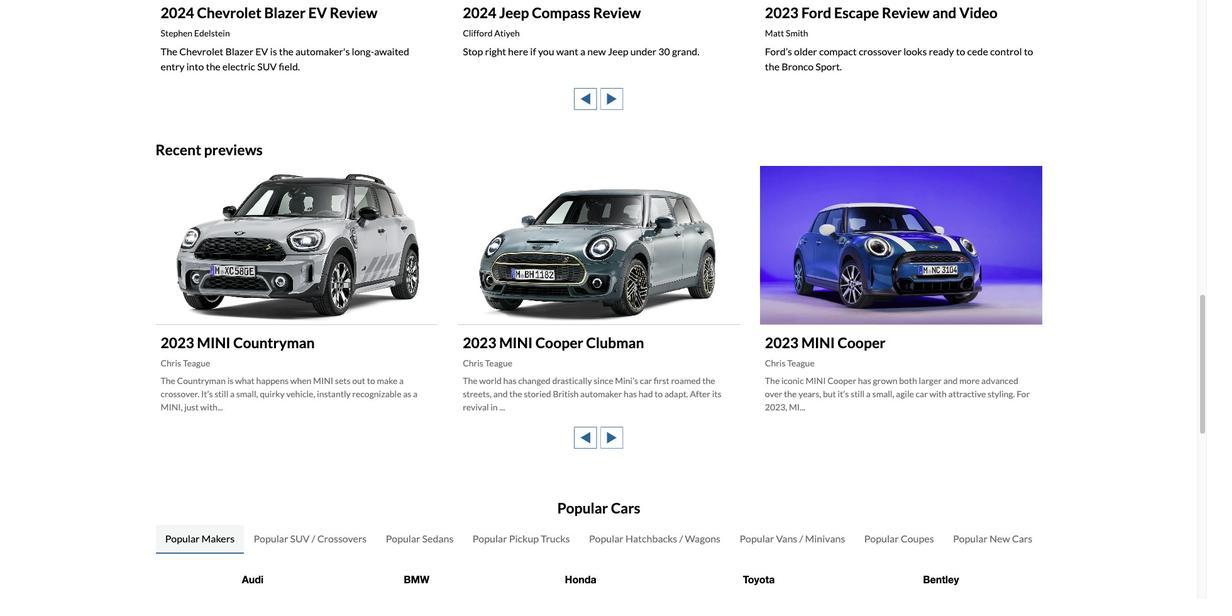 Task type: locate. For each thing, give the bounding box(es) containing it.
0 horizontal spatial ev
[[255, 45, 268, 57]]

blazer up the chevrolet blazer ev is the automaker's long-awaited entry into the electric suv field.
[[264, 4, 306, 21]]

honda
[[565, 574, 596, 585]]

3 review from the left
[[882, 4, 930, 21]]

2 small, from the left
[[872, 389, 894, 399]]

chris teague link up iconic
[[765, 358, 815, 369]]

1 vertical spatial cars
[[1012, 532, 1033, 544]]

popular up trucks
[[557, 499, 608, 517]]

cooper for chris
[[838, 334, 886, 352]]

popular vans / minivans
[[740, 532, 845, 544]]

small, down grown
[[872, 389, 894, 399]]

the down ford's in the top right of the page
[[765, 60, 780, 72]]

jeep right the new
[[608, 45, 628, 57]]

cars
[[611, 499, 640, 517], [1012, 532, 1033, 544]]

mini,
[[161, 402, 183, 413]]

ev inside 2024 chevrolet blazer ev review stephen edelstein
[[308, 4, 327, 21]]

2 chris from the left
[[463, 358, 483, 369]]

car inside the iconic mini cooper has grown both larger and more advanced over the years, but it's still a small, agile car with attractive styling. for 2023, mi...
[[916, 389, 928, 399]]

0 vertical spatial car
[[640, 375, 652, 386]]

ev down 2024 chevrolet blazer ev review stephen edelstein
[[255, 45, 268, 57]]

countryman
[[233, 334, 315, 352], [177, 375, 226, 386]]

0 horizontal spatial chris teague link
[[161, 358, 210, 369]]

the down iconic
[[784, 389, 797, 399]]

2 horizontal spatial review
[[882, 4, 930, 21]]

1 horizontal spatial small,
[[872, 389, 894, 399]]

1 horizontal spatial ev
[[308, 4, 327, 21]]

3 chris teague link from the left
[[765, 358, 815, 369]]

ev up automaker's
[[308, 4, 327, 21]]

2023,
[[765, 402, 787, 413]]

the left the storied
[[509, 389, 522, 399]]

just
[[184, 402, 199, 413]]

0 horizontal spatial small,
[[236, 389, 258, 399]]

0 horizontal spatial jeep
[[499, 4, 529, 21]]

mini up instantly at the left bottom of the page
[[313, 375, 333, 386]]

in
[[491, 402, 498, 413]]

mini up it's
[[197, 334, 230, 352]]

jeep up "atiyeh" on the left of page
[[499, 4, 529, 21]]

0 horizontal spatial teague
[[183, 358, 210, 369]]

2023 mini countryman image
[[156, 166, 438, 325]]

popular left "pickup"
[[473, 532, 507, 544]]

0 horizontal spatial still
[[215, 389, 228, 399]]

you
[[538, 45, 554, 57]]

0 vertical spatial and
[[933, 4, 957, 21]]

mini for 2023 mini cooper clubman
[[499, 334, 533, 352]]

2023 mini cooper clubman link
[[463, 334, 644, 352]]

0 vertical spatial cars
[[611, 499, 640, 517]]

2024 up stephen at the top
[[161, 4, 194, 21]]

has
[[503, 375, 516, 386], [858, 375, 871, 386], [624, 389, 637, 399]]

and inside the iconic mini cooper has grown both larger and more advanced over the years, but it's still a small, agile car with attractive styling. for 2023, mi...
[[943, 375, 958, 386]]

2024 for 2024 chevrolet blazer ev review
[[161, 4, 194, 21]]

mini inside 2023 mini cooper clubman chris teague
[[499, 334, 533, 352]]

makers
[[202, 532, 235, 544]]

car inside the world has changed drastically since mini's car first roamed the streets, and the storied british automaker has had to adapt. after its revival in ...
[[640, 375, 652, 386]]

/ left "wagons"
[[679, 532, 683, 544]]

1 horizontal spatial review
[[593, 4, 641, 21]]

0 horizontal spatial chris
[[161, 358, 181, 369]]

chris up crossover.
[[161, 358, 181, 369]]

1 / from the left
[[312, 532, 315, 544]]

mini's
[[615, 375, 638, 386]]

1 horizontal spatial countryman
[[233, 334, 315, 352]]

1 vertical spatial chevrolet
[[179, 45, 223, 57]]

review
[[330, 4, 377, 21], [593, 4, 641, 21], [882, 4, 930, 21]]

1 2024 from the left
[[161, 4, 194, 21]]

countryman inside 2023 mini countryman chris teague
[[233, 334, 315, 352]]

the inside the chevrolet blazer ev is the automaker's long-awaited entry into the electric suv field.
[[161, 45, 177, 57]]

teague up iconic
[[787, 358, 815, 369]]

0 vertical spatial blazer
[[264, 4, 306, 21]]

under
[[630, 45, 657, 57]]

2024 up clifford
[[463, 4, 496, 21]]

1 horizontal spatial car
[[916, 389, 928, 399]]

cooper inside 2023 mini cooper chris teague
[[838, 334, 886, 352]]

popular hatchbacks / wagons
[[589, 532, 721, 544]]

1 horizontal spatial teague
[[485, 358, 512, 369]]

review inside 2024 jeep compass review clifford atiyeh
[[593, 4, 641, 21]]

2 still from the left
[[851, 389, 865, 399]]

0 horizontal spatial countryman
[[177, 375, 226, 386]]

suv left field.
[[257, 60, 277, 72]]

jeep inside 2024 jeep compass review clifford atiyeh
[[499, 4, 529, 21]]

instantly
[[317, 389, 351, 399]]

blazer for review
[[264, 4, 306, 21]]

2 2024 from the left
[[463, 4, 496, 21]]

mini inside the iconic mini cooper has grown both larger and more advanced over the years, but it's still a small, agile car with attractive styling. for 2023, mi...
[[806, 375, 826, 386]]

1 horizontal spatial has
[[624, 389, 637, 399]]

the for 2023 mini cooper
[[765, 375, 780, 386]]

2023 mini cooper link
[[765, 334, 886, 352]]

0 vertical spatial countryman
[[233, 334, 315, 352]]

agile
[[896, 389, 914, 399]]

its
[[712, 389, 721, 399]]

mini inside the countryman is what happens when mini sets out to make a crossover. it's still a small, quirky vehicle, instantly recognizable as a mini, just with...
[[313, 375, 333, 386]]

recent
[[156, 141, 201, 158]]

2024 for 2024 jeep compass review
[[463, 4, 496, 21]]

more
[[959, 375, 980, 386]]

1 horizontal spatial is
[[270, 45, 277, 57]]

popular left new
[[953, 532, 988, 544]]

1 horizontal spatial jeep
[[608, 45, 628, 57]]

2023 up iconic
[[765, 334, 799, 352]]

teague up it's
[[183, 358, 210, 369]]

and inside 2023 ford escape review and video matt smith
[[933, 4, 957, 21]]

0 horizontal spatial blazer
[[225, 45, 253, 57]]

ev inside the chevrolet blazer ev is the automaker's long-awaited entry into the electric suv field.
[[255, 45, 268, 57]]

the world has changed drastically since mini's car first roamed the streets, and the storied british automaker has had to adapt. after its revival in ...
[[463, 375, 721, 413]]

1 vertical spatial ev
[[255, 45, 268, 57]]

had
[[639, 389, 653, 399]]

1 horizontal spatial cars
[[1012, 532, 1033, 544]]

teague up the world
[[485, 358, 512, 369]]

1 still from the left
[[215, 389, 228, 399]]

chris teague link up crossover.
[[161, 358, 210, 369]]

popular down popular cars
[[589, 532, 624, 544]]

popular pickup trucks
[[473, 532, 570, 544]]

here
[[508, 45, 528, 57]]

chevrolet
[[197, 4, 261, 21], [179, 45, 223, 57]]

3 teague from the left
[[787, 358, 815, 369]]

jeep
[[499, 4, 529, 21], [608, 45, 628, 57]]

small, down what at the bottom of the page
[[236, 389, 258, 399]]

0 horizontal spatial car
[[640, 375, 652, 386]]

cooper up grown
[[838, 334, 886, 352]]

small, inside the countryman is what happens when mini sets out to make a crossover. it's still a small, quirky vehicle, instantly recognizable as a mini, just with...
[[236, 389, 258, 399]]

sets
[[335, 375, 351, 386]]

car down larger
[[916, 389, 928, 399]]

chris teague link up the world
[[463, 358, 512, 369]]

mini for 2023 mini cooper
[[801, 334, 835, 352]]

1 horizontal spatial /
[[679, 532, 683, 544]]

2 horizontal spatial has
[[858, 375, 871, 386]]

1 chris from the left
[[161, 358, 181, 369]]

0 horizontal spatial /
[[312, 532, 315, 544]]

chris teague link for 2023 mini cooper
[[765, 358, 815, 369]]

cooper up drastically
[[535, 334, 583, 352]]

blazer
[[264, 4, 306, 21], [225, 45, 253, 57]]

to right the out
[[367, 375, 375, 386]]

1 vertical spatial countryman
[[177, 375, 226, 386]]

trucks
[[541, 532, 570, 544]]

0 horizontal spatial is
[[227, 375, 233, 386]]

quirky
[[260, 389, 285, 399]]

toyota
[[743, 574, 775, 585]]

sedans
[[422, 532, 454, 544]]

0 horizontal spatial suv
[[257, 60, 277, 72]]

popular for popular vans / minivans
[[740, 532, 774, 544]]

0 vertical spatial chevrolet
[[197, 4, 261, 21]]

mini inside 2023 mini cooper chris teague
[[801, 334, 835, 352]]

1 horizontal spatial blazer
[[264, 4, 306, 21]]

1 vertical spatial and
[[943, 375, 958, 386]]

2 / from the left
[[679, 532, 683, 544]]

1 horizontal spatial still
[[851, 389, 865, 399]]

2023 inside 2023 mini cooper chris teague
[[765, 334, 799, 352]]

2024 inside 2024 chevrolet blazer ev review stephen edelstein
[[161, 4, 194, 21]]

3 chris from the left
[[765, 358, 786, 369]]

ev for review
[[308, 4, 327, 21]]

1 small, from the left
[[236, 389, 258, 399]]

car up had
[[640, 375, 652, 386]]

is down 2024 chevrolet blazer ev review stephen edelstein
[[270, 45, 277, 57]]

blazer inside the chevrolet blazer ev is the automaker's long-awaited entry into the electric suv field.
[[225, 45, 253, 57]]

2023 mini cooper clubman image
[[458, 166, 740, 325]]

chris up iconic
[[765, 358, 786, 369]]

1 vertical spatial car
[[916, 389, 928, 399]]

review for 2024
[[593, 4, 641, 21]]

to inside the world has changed drastically since mini's car first roamed the streets, and the storied british automaker has had to adapt. after its revival in ...
[[655, 389, 663, 399]]

chris inside 2023 mini cooper chris teague
[[765, 358, 786, 369]]

has right the world
[[503, 375, 516, 386]]

compact
[[819, 45, 857, 57]]

1 horizontal spatial chris teague link
[[463, 358, 512, 369]]

0 horizontal spatial cars
[[611, 499, 640, 517]]

small,
[[236, 389, 258, 399], [872, 389, 894, 399]]

streets,
[[463, 389, 492, 399]]

and up ...
[[493, 389, 508, 399]]

cars up hatchbacks
[[611, 499, 640, 517]]

2024 chevrolet blazer ev review link
[[161, 4, 377, 21]]

escape
[[834, 4, 879, 21]]

blazer up the 'electric'
[[225, 45, 253, 57]]

first
[[654, 375, 669, 386]]

the up crossover.
[[161, 375, 175, 386]]

the up streets, in the bottom of the page
[[463, 375, 478, 386]]

countryman up happens
[[233, 334, 315, 352]]

2 review from the left
[[593, 4, 641, 21]]

/ left crossovers
[[312, 532, 315, 544]]

2023 ford escape review and video link
[[765, 4, 998, 21]]

still inside the countryman is what happens when mini sets out to make a crossover. it's still a small, quirky vehicle, instantly recognizable as a mini, just with...
[[215, 389, 228, 399]]

review up looks
[[882, 4, 930, 21]]

after
[[690, 389, 710, 399]]

larger
[[919, 375, 942, 386]]

mini inside 2023 mini countryman chris teague
[[197, 334, 230, 352]]

1 vertical spatial is
[[227, 375, 233, 386]]

chris teague link for 2023 mini cooper clubman
[[463, 358, 512, 369]]

field.
[[279, 60, 300, 72]]

chris inside 2023 mini countryman chris teague
[[161, 358, 181, 369]]

countryman up it's
[[177, 375, 226, 386]]

cooper inside 2023 mini cooper clubman chris teague
[[535, 334, 583, 352]]

0 horizontal spatial has
[[503, 375, 516, 386]]

mini up iconic
[[801, 334, 835, 352]]

audi link
[[242, 574, 263, 585]]

2 chris teague link from the left
[[463, 358, 512, 369]]

2 horizontal spatial teague
[[787, 358, 815, 369]]

new
[[990, 532, 1010, 544]]

0 vertical spatial suv
[[257, 60, 277, 72]]

edelstein
[[194, 27, 230, 38]]

popular for popular suv / crossovers
[[254, 532, 288, 544]]

blazer for is
[[225, 45, 253, 57]]

suv left crossovers
[[290, 532, 310, 544]]

0 vertical spatial is
[[270, 45, 277, 57]]

the for 2023 mini countryman
[[161, 375, 175, 386]]

...
[[499, 402, 505, 413]]

2 vertical spatial and
[[493, 389, 508, 399]]

suv inside the chevrolet blazer ev is the automaker's long-awaited entry into the electric suv field.
[[257, 60, 277, 72]]

chevrolet inside the chevrolet blazer ev is the automaker's long-awaited entry into the electric suv field.
[[179, 45, 223, 57]]

mini up changed
[[499, 334, 533, 352]]

chevrolet up edelstein
[[197, 4, 261, 21]]

0 horizontal spatial 2024
[[161, 4, 194, 21]]

30
[[658, 45, 670, 57]]

blazer inside 2024 chevrolet blazer ev review stephen edelstein
[[264, 4, 306, 21]]

teague inside 2023 mini countryman chris teague
[[183, 358, 210, 369]]

the inside the countryman is what happens when mini sets out to make a crossover. it's still a small, quirky vehicle, instantly recognizable as a mini, just with...
[[161, 375, 175, 386]]

hatchbacks
[[625, 532, 677, 544]]

mini up years, on the right of the page
[[806, 375, 826, 386]]

chevrolet for the
[[179, 45, 223, 57]]

ev
[[308, 4, 327, 21], [255, 45, 268, 57]]

it's
[[201, 389, 213, 399]]

chris up the world
[[463, 358, 483, 369]]

when
[[290, 375, 311, 386]]

0 vertical spatial jeep
[[499, 4, 529, 21]]

if
[[530, 45, 536, 57]]

teague
[[183, 358, 210, 369], [485, 358, 512, 369], [787, 358, 815, 369]]

2 horizontal spatial chris teague link
[[765, 358, 815, 369]]

popular
[[557, 499, 608, 517], [165, 532, 200, 544], [254, 532, 288, 544], [386, 532, 420, 544], [473, 532, 507, 544], [589, 532, 624, 544], [740, 532, 774, 544], [864, 532, 899, 544], [953, 532, 988, 544]]

2023 mini cooper chris teague
[[765, 334, 886, 369]]

popular left 'sedans'
[[386, 532, 420, 544]]

minivans
[[805, 532, 845, 544]]

2023
[[765, 4, 799, 21], [161, 334, 194, 352], [463, 334, 496, 352], [765, 334, 799, 352]]

to right had
[[655, 389, 663, 399]]

1 horizontal spatial chris
[[463, 358, 483, 369]]

/ right the vans
[[799, 532, 803, 544]]

2 horizontal spatial chris
[[765, 358, 786, 369]]

2023 inside 2023 mini cooper clubman chris teague
[[463, 334, 496, 352]]

review inside 2023 ford escape review and video matt smith
[[882, 4, 930, 21]]

and
[[933, 4, 957, 21], [943, 375, 958, 386], [493, 389, 508, 399]]

happens
[[256, 375, 289, 386]]

1 review from the left
[[330, 4, 377, 21]]

2023 up matt on the top of page
[[765, 4, 799, 21]]

vehicle,
[[286, 389, 315, 399]]

teague inside 2023 mini cooper chris teague
[[787, 358, 815, 369]]

since
[[594, 375, 613, 386]]

cooper up it's
[[827, 375, 856, 386]]

smith
[[786, 27, 808, 38]]

stop
[[463, 45, 483, 57]]

chevrolet up into
[[179, 45, 223, 57]]

0 horizontal spatial review
[[330, 4, 377, 21]]

and left video
[[933, 4, 957, 21]]

and up with
[[943, 375, 958, 386]]

popular left the makers
[[165, 532, 200, 544]]

1 teague from the left
[[183, 358, 210, 369]]

2023 up the world
[[463, 334, 496, 352]]

2 horizontal spatial /
[[799, 532, 803, 544]]

2023 for 2023 mini countryman
[[161, 334, 194, 352]]

the up over
[[765, 375, 780, 386]]

has left grown
[[858, 375, 871, 386]]

2023 up crossover.
[[161, 334, 194, 352]]

review inside 2024 chevrolet blazer ev review stephen edelstein
[[330, 4, 377, 21]]

popular up audi link
[[254, 532, 288, 544]]

ford
[[801, 4, 831, 21]]

years,
[[799, 389, 821, 399]]

review up long-
[[330, 4, 377, 21]]

1 vertical spatial blazer
[[225, 45, 253, 57]]

the inside the iconic mini cooper has grown both larger and more advanced over the years, but it's still a small, agile car with attractive styling. for 2023, mi...
[[765, 375, 780, 386]]

popular cars
[[557, 499, 640, 517]]

0 vertical spatial ev
[[308, 4, 327, 21]]

the up entry
[[161, 45, 177, 57]]

2024 inside 2024 jeep compass review clifford atiyeh
[[463, 4, 496, 21]]

cooper
[[535, 334, 583, 352], [838, 334, 886, 352], [827, 375, 856, 386]]

the iconic mini cooper has grown both larger and more advanced over the years, but it's still a small, agile car with attractive styling. for 2023, mi...
[[765, 375, 1030, 413]]

the inside the world has changed drastically since mini's car first roamed the streets, and the storied british automaker has had to adapt. after its revival in ...
[[463, 375, 478, 386]]

2023 mini cooper image
[[760, 166, 1042, 325]]

crossover
[[859, 45, 902, 57]]

1 chris teague link from the left
[[161, 358, 210, 369]]

2023 inside 2023 ford escape review and video matt smith
[[765, 4, 799, 21]]

chris inside 2023 mini cooper clubman chris teague
[[463, 358, 483, 369]]

teague for 2023 mini countryman
[[183, 358, 210, 369]]

1 vertical spatial suv
[[290, 532, 310, 544]]

popular for popular pickup trucks
[[473, 532, 507, 544]]

review up the new
[[593, 4, 641, 21]]

popular for popular coupes
[[864, 532, 899, 544]]

is left what at the bottom of the page
[[227, 375, 233, 386]]

1 horizontal spatial 2024
[[463, 4, 496, 21]]

popular left the "coupes"
[[864, 532, 899, 544]]

3 / from the left
[[799, 532, 803, 544]]

chevrolet inside 2024 chevrolet blazer ev review stephen edelstein
[[197, 4, 261, 21]]

popular left the vans
[[740, 532, 774, 544]]

chris teague link
[[161, 358, 210, 369], [463, 358, 512, 369], [765, 358, 815, 369]]

to left cede
[[956, 45, 965, 57]]

cooper for clubman
[[535, 334, 583, 352]]

cars right new
[[1012, 532, 1033, 544]]

2023 inside 2023 mini countryman chris teague
[[161, 334, 194, 352]]

2 teague from the left
[[485, 358, 512, 369]]

crossovers
[[317, 532, 367, 544]]

has down mini's
[[624, 389, 637, 399]]

1 vertical spatial jeep
[[608, 45, 628, 57]]

2023 for 2023 mini cooper clubman
[[463, 334, 496, 352]]



Task type: describe. For each thing, give the bounding box(es) containing it.
looks
[[904, 45, 927, 57]]

review for 2023
[[882, 4, 930, 21]]

matt
[[765, 27, 784, 38]]

make
[[377, 375, 398, 386]]

vans
[[776, 532, 797, 544]]

and inside the world has changed drastically since mini's car first roamed the streets, and the storied british automaker has had to adapt. after its revival in ...
[[493, 389, 508, 399]]

grand.
[[672, 45, 700, 57]]

2023 for 2023 ford escape review and video
[[765, 4, 799, 21]]

entry
[[161, 60, 184, 72]]

to right "control"
[[1024, 45, 1033, 57]]

popular for popular makers
[[165, 532, 200, 544]]

popular new cars
[[953, 532, 1033, 544]]

grown
[[873, 375, 897, 386]]

mi...
[[789, 402, 805, 413]]

crossover.
[[161, 389, 199, 399]]

right
[[485, 45, 506, 57]]

popular for popular hatchbacks / wagons
[[589, 532, 624, 544]]

popular for popular new cars
[[953, 532, 988, 544]]

2023 for 2023 mini cooper
[[765, 334, 799, 352]]

popular sedans
[[386, 532, 454, 544]]

1 horizontal spatial suv
[[290, 532, 310, 544]]

automaker
[[580, 389, 622, 399]]

the up its
[[702, 375, 715, 386]]

the chevrolet blazer ev is the automaker's long-awaited entry into the electric suv field.
[[161, 45, 409, 72]]

chevrolet for 2024
[[197, 4, 261, 21]]

with...
[[200, 402, 223, 413]]

has inside the iconic mini cooper has grown both larger and more advanced over the years, but it's still a small, agile car with attractive styling. for 2023, mi...
[[858, 375, 871, 386]]

is inside the countryman is what happens when mini sets out to make a crossover. it's still a small, quirky vehicle, instantly recognizable as a mini, just with...
[[227, 375, 233, 386]]

chris for 2023 mini countryman
[[161, 358, 181, 369]]

it's
[[838, 389, 849, 399]]

bmw link
[[404, 574, 430, 585]]

popular makers
[[165, 532, 235, 544]]

british
[[553, 389, 579, 399]]

still inside the iconic mini cooper has grown both larger and more advanced over the years, but it's still a small, agile car with attractive styling. for 2023, mi...
[[851, 389, 865, 399]]

to inside the countryman is what happens when mini sets out to make a crossover. it's still a small, quirky vehicle, instantly recognizable as a mini, just with...
[[367, 375, 375, 386]]

revival
[[463, 402, 489, 413]]

popular for popular sedans
[[386, 532, 420, 544]]

toyota link
[[743, 574, 775, 585]]

teague inside 2023 mini cooper clubman chris teague
[[485, 358, 512, 369]]

2023 mini cooper clubman chris teague
[[463, 334, 644, 369]]

adapt.
[[664, 389, 688, 399]]

ford's older compact crossover looks ready to cede control to the bronco sport.
[[765, 45, 1033, 72]]

2023 mini countryman link
[[161, 334, 315, 352]]

with
[[930, 389, 947, 399]]

popular coupes
[[864, 532, 934, 544]]

both
[[899, 375, 917, 386]]

the inside the iconic mini cooper has grown both larger and more advanced over the years, but it's still a small, agile car with attractive styling. for 2023, mi...
[[784, 389, 797, 399]]

out
[[352, 375, 365, 386]]

sport.
[[816, 60, 842, 72]]

awaited
[[374, 45, 409, 57]]

electric
[[222, 60, 255, 72]]

bronco
[[782, 60, 814, 72]]

the for 2024 chevrolet blazer ev review
[[161, 45, 177, 57]]

chris teague link for 2023 mini countryman
[[161, 358, 210, 369]]

stephen
[[161, 27, 192, 38]]

what
[[235, 375, 255, 386]]

drastically
[[552, 375, 592, 386]]

the right into
[[206, 60, 220, 72]]

want
[[556, 45, 578, 57]]

cooper inside the iconic mini cooper has grown both larger and more advanced over the years, but it's still a small, agile car with attractive styling. for 2023, mi...
[[827, 375, 856, 386]]

2023 mini countryman chris teague
[[161, 334, 315, 369]]

coupes
[[901, 532, 934, 544]]

2024 jeep compass review clifford atiyeh
[[463, 4, 641, 38]]

roamed
[[671, 375, 701, 386]]

into
[[186, 60, 204, 72]]

video
[[959, 4, 998, 21]]

recent previews
[[156, 141, 263, 158]]

recognizable
[[352, 389, 401, 399]]

pickup
[[509, 532, 539, 544]]

2024 jeep compass review link
[[463, 4, 641, 21]]

atiyeh
[[494, 27, 520, 38]]

clifford
[[463, 27, 493, 38]]

audi
[[242, 574, 263, 585]]

bentley
[[923, 574, 959, 585]]

countryman inside the countryman is what happens when mini sets out to make a crossover. it's still a small, quirky vehicle, instantly recognizable as a mini, just with...
[[177, 375, 226, 386]]

compass
[[532, 4, 590, 21]]

new
[[587, 45, 606, 57]]

ev for is
[[255, 45, 268, 57]]

a inside the iconic mini cooper has grown both larger and more advanced over the years, but it's still a small, agile car with attractive styling. for 2023, mi...
[[866, 389, 871, 399]]

but
[[823, 389, 836, 399]]

for
[[1017, 389, 1030, 399]]

the inside ford's older compact crossover looks ready to cede control to the bronco sport.
[[765, 60, 780, 72]]

/ for minivans
[[799, 532, 803, 544]]

ford's
[[765, 45, 792, 57]]

chris for 2023 mini cooper
[[765, 358, 786, 369]]

the for 2023 mini cooper clubman
[[463, 375, 478, 386]]

automaker's
[[295, 45, 350, 57]]

as
[[403, 389, 411, 399]]

attractive
[[948, 389, 986, 399]]

small, inside the iconic mini cooper has grown both larger and more advanced over the years, but it's still a small, agile car with attractive styling. for 2023, mi...
[[872, 389, 894, 399]]

the up field.
[[279, 45, 294, 57]]

advanced
[[981, 375, 1018, 386]]

mini for 2023 mini countryman
[[197, 334, 230, 352]]

popular for popular cars
[[557, 499, 608, 517]]

popular suv / crossovers
[[254, 532, 367, 544]]

ready
[[929, 45, 954, 57]]

teague for 2023 mini cooper
[[787, 358, 815, 369]]

2023 ford escape review and video matt smith
[[765, 4, 998, 38]]

over
[[765, 389, 782, 399]]

world
[[479, 375, 502, 386]]

/ for crossovers
[[312, 532, 315, 544]]

bmw
[[404, 574, 430, 585]]

the countryman is what happens when mini sets out to make a crossover. it's still a small, quirky vehicle, instantly recognizable as a mini, just with...
[[161, 375, 418, 413]]

clubman
[[586, 334, 644, 352]]

is inside the chevrolet blazer ev is the automaker's long-awaited entry into the electric suv field.
[[270, 45, 277, 57]]

bentley link
[[923, 574, 959, 585]]

/ for wagons
[[679, 532, 683, 544]]



Task type: vqa. For each thing, say whether or not it's contained in the screenshot.


